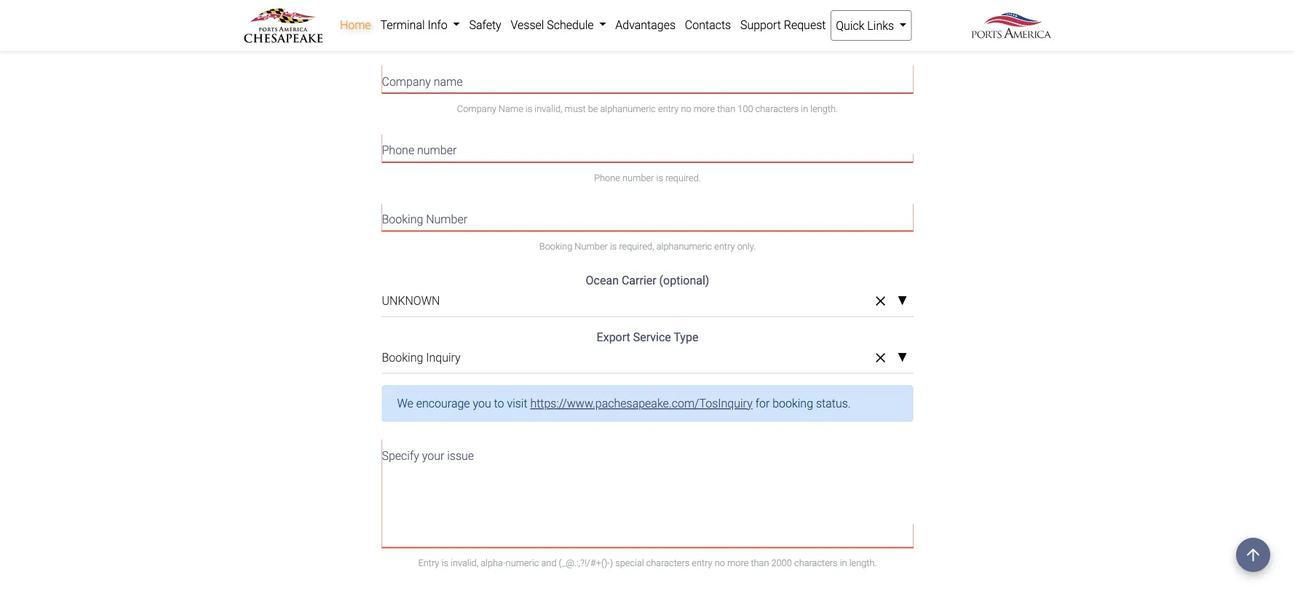 Task type: describe. For each thing, give the bounding box(es) containing it.
booking
[[773, 397, 814, 411]]

phone for phone number
[[382, 144, 415, 157]]

▼ for booking inquiry
[[898, 352, 908, 364]]

)
[[610, 558, 613, 569]]

you
[[473, 397, 491, 411]]

only.
[[738, 241, 756, 252]]

(optional)
[[660, 274, 710, 288]]

advantages
[[616, 18, 676, 32]]

type
[[674, 331, 699, 344]]

special
[[616, 558, 644, 569]]

0 vertical spatial no
[[661, 34, 671, 45]]

number for phone number is required.
[[623, 172, 654, 183]]

required.
[[666, 172, 701, 183]]

vessel
[[511, 18, 544, 32]]

(_@.:,?!/#+()-
[[559, 558, 610, 569]]

Booking Number text field
[[382, 203, 914, 231]]

export service type
[[597, 331, 699, 344]]

2 vertical spatial alphanumeric
[[657, 241, 712, 252]]

your
[[422, 449, 445, 463]]

100 inside 'company name company name is invalid, must be alphanumeric entry no more than 100 characters in length.'
[[738, 103, 754, 114]]

Phone number text field
[[382, 134, 914, 162]]

Company name text field
[[382, 65, 914, 93]]

go to top image
[[1237, 538, 1271, 572]]

company name company name is invalid, must be alphanumeric entry no more than 100 characters in length.
[[382, 75, 838, 114]]

we encourage you to visit https://www.pachesapeake.com/tosinquiry for booking status.
[[397, 397, 851, 411]]

name for company
[[434, 75, 463, 88]]

Specify your issue text field
[[382, 439, 914, 548]]

home
[[340, 18, 371, 32]]

booking inquiry
[[382, 351, 461, 365]]

quick links
[[836, 19, 897, 32]]

https://www.pachesapeake.com/tosinquiry link
[[531, 397, 753, 411]]

✕ for booking inquiry
[[876, 351, 886, 366]]

https://www.pachesapeake.com/tosinquiry
[[531, 397, 753, 411]]

support request link
[[736, 10, 831, 39]]

booking for booking number
[[382, 212, 423, 226]]

alpha-
[[481, 558, 506, 569]]

Full name text field
[[382, 0, 914, 24]]

service
[[633, 331, 671, 344]]

0 vertical spatial must
[[544, 34, 565, 45]]

be inside 'company name company name is invalid, must be alphanumeric entry no more than 100 characters in length.'
[[588, 103, 598, 114]]

specify your issue
[[382, 449, 474, 463]]

in inside 'company name company name is invalid, must be alphanumeric entry no more than 100 characters in length.'
[[801, 103, 809, 114]]

invalid, for full name
[[514, 34, 542, 45]]

name is invalid, must be alphanumeric entry no more than 100 characters in length.
[[478, 34, 818, 45]]

0 vertical spatial more
[[673, 34, 695, 45]]

ocean carrier (optional)
[[586, 274, 710, 288]]

request
[[784, 18, 826, 32]]

visit
[[507, 397, 528, 411]]

quick
[[836, 19, 865, 32]]

contacts link
[[681, 10, 736, 39]]

info
[[428, 18, 448, 32]]

must inside 'company name company name is invalid, must be alphanumeric entry no more than 100 characters in length.'
[[565, 103, 586, 114]]

number for booking number
[[426, 212, 468, 226]]

name inside 'company name company name is invalid, must be alphanumeric entry no more than 100 characters in length.'
[[499, 103, 524, 114]]

unknown
[[382, 294, 440, 308]]

booking number is required, alphanumeric entry only.
[[540, 241, 756, 252]]

0 vertical spatial 100
[[717, 34, 733, 45]]

for
[[756, 397, 770, 411]]

status.
[[816, 397, 851, 411]]

entry
[[418, 558, 440, 569]]

0 vertical spatial length.
[[790, 34, 818, 45]]

entry left only.
[[715, 241, 735, 252]]

terminal
[[381, 18, 425, 32]]

export
[[597, 331, 631, 344]]

1 horizontal spatial company
[[457, 103, 497, 114]]

contacts
[[685, 18, 731, 32]]

name for full
[[403, 6, 432, 20]]

phone for phone number is required.
[[594, 172, 620, 183]]

✕ for unknown
[[876, 294, 886, 309]]



Task type: locate. For each thing, give the bounding box(es) containing it.
entry
[[638, 34, 658, 45], [658, 103, 679, 114], [715, 241, 735, 252], [692, 558, 713, 569]]

entry down company name text field
[[658, 103, 679, 114]]

2 vertical spatial than
[[751, 558, 769, 569]]

in
[[781, 34, 788, 45], [801, 103, 809, 114], [840, 558, 847, 569]]

is
[[505, 34, 512, 45], [526, 103, 533, 114], [657, 172, 663, 183], [610, 241, 617, 252], [442, 558, 449, 569]]

1 vertical spatial number
[[623, 172, 654, 183]]

1 vertical spatial name
[[434, 75, 463, 88]]

links
[[868, 19, 894, 32]]

1 vertical spatial name
[[499, 103, 524, 114]]

1 vertical spatial invalid,
[[535, 103, 563, 114]]

1 vertical spatial more
[[694, 103, 715, 114]]

1 horizontal spatial number
[[623, 172, 654, 183]]

▼ for unknown
[[898, 295, 908, 307]]

number
[[426, 212, 468, 226], [575, 241, 608, 252]]

more left '2000'
[[728, 558, 749, 569]]

full name
[[382, 6, 432, 20]]

invalid,
[[514, 34, 542, 45], [535, 103, 563, 114], [451, 558, 479, 569]]

1 vertical spatial ✕
[[876, 351, 886, 366]]

entry is invalid, alpha-numeric and (_@.:,?!/#+()-) special characters entry no more than 2000 characters in length.
[[418, 558, 877, 569]]

carrier
[[622, 274, 657, 288]]

1 horizontal spatial name
[[434, 75, 463, 88]]

1 vertical spatial ▼
[[898, 352, 908, 364]]

terminal info link
[[376, 10, 465, 39]]

no inside 'company name company name is invalid, must be alphanumeric entry no more than 100 characters in length.'
[[681, 103, 692, 114]]

0 vertical spatial than
[[697, 34, 715, 45]]

1 vertical spatial booking
[[540, 241, 573, 252]]

entry down advantages
[[638, 34, 658, 45]]

terminal info
[[381, 18, 451, 32]]

we
[[397, 397, 414, 411]]

0 vertical spatial be
[[567, 34, 577, 45]]

1 horizontal spatial than
[[718, 103, 736, 114]]

booking for booking number is required, alphanumeric entry only.
[[540, 241, 573, 252]]

0 horizontal spatial phone
[[382, 144, 415, 157]]

1 horizontal spatial no
[[681, 103, 692, 114]]

quick links link
[[831, 10, 912, 41]]

no down company name text field
[[681, 103, 692, 114]]

0 horizontal spatial number
[[426, 212, 468, 226]]

0 vertical spatial company
[[382, 75, 431, 88]]

2 ▼ from the top
[[898, 352, 908, 364]]

alphanumeric down the schedule
[[580, 34, 635, 45]]

no left '2000'
[[715, 558, 725, 569]]

specify
[[382, 449, 419, 463]]

0 horizontal spatial 100
[[717, 34, 733, 45]]

0 horizontal spatial company
[[382, 75, 431, 88]]

0 vertical spatial ▼
[[898, 295, 908, 307]]

phone number is required.
[[594, 172, 701, 183]]

booking for booking inquiry
[[382, 351, 423, 365]]

alphanumeric down company name text field
[[600, 103, 656, 114]]

1 vertical spatial in
[[801, 103, 809, 114]]

0 vertical spatial invalid,
[[514, 34, 542, 45]]

no
[[661, 34, 671, 45], [681, 103, 692, 114], [715, 558, 725, 569]]

2 vertical spatial length.
[[850, 558, 877, 569]]

than inside 'company name company name is invalid, must be alphanumeric entry no more than 100 characters in length.'
[[718, 103, 736, 114]]

safety link
[[465, 10, 506, 39]]

0 horizontal spatial name
[[403, 6, 432, 20]]

support
[[741, 18, 781, 32]]

alphanumeric inside 'company name company name is invalid, must be alphanumeric entry no more than 100 characters in length.'
[[600, 103, 656, 114]]

0 vertical spatial ✕
[[876, 294, 886, 309]]

more
[[673, 34, 695, 45], [694, 103, 715, 114], [728, 558, 749, 569]]

be down the schedule
[[567, 34, 577, 45]]

✕
[[876, 294, 886, 309], [876, 351, 886, 366]]

1 vertical spatial than
[[718, 103, 736, 114]]

100
[[717, 34, 733, 45], [738, 103, 754, 114]]

characters inside 'company name company name is invalid, must be alphanumeric entry no more than 100 characters in length.'
[[756, 103, 799, 114]]

numeric
[[506, 558, 539, 569]]

alphanumeric
[[580, 34, 635, 45], [600, 103, 656, 114], [657, 241, 712, 252]]

name inside 'company name company name is invalid, must be alphanumeric entry no more than 100 characters in length.'
[[434, 75, 463, 88]]

than
[[697, 34, 715, 45], [718, 103, 736, 114], [751, 558, 769, 569]]

0 vertical spatial number
[[417, 144, 457, 157]]

0 vertical spatial phone
[[382, 144, 415, 157]]

number for booking number is required, alphanumeric entry only.
[[575, 241, 608, 252]]

booking
[[382, 212, 423, 226], [540, 241, 573, 252], [382, 351, 423, 365]]

1 vertical spatial must
[[565, 103, 586, 114]]

length.
[[790, 34, 818, 45], [811, 103, 838, 114], [850, 558, 877, 569]]

safety
[[469, 18, 502, 32]]

1 horizontal spatial phone
[[594, 172, 620, 183]]

support request
[[741, 18, 826, 32]]

company
[[382, 75, 431, 88], [457, 103, 497, 114]]

full
[[382, 6, 400, 20]]

required,
[[619, 241, 654, 252]]

booking number
[[382, 212, 468, 226]]

2 horizontal spatial in
[[840, 558, 847, 569]]

issue
[[447, 449, 474, 463]]

1 horizontal spatial number
[[575, 241, 608, 252]]

more inside 'company name company name is invalid, must be alphanumeric entry no more than 100 characters in length.'
[[694, 103, 715, 114]]

encourage
[[416, 397, 470, 411]]

invalid, for specify your issue
[[451, 558, 479, 569]]

must
[[544, 34, 565, 45], [565, 103, 586, 114]]

no down advantages
[[661, 34, 671, 45]]

1 vertical spatial alphanumeric
[[600, 103, 656, 114]]

entry right "special"
[[692, 558, 713, 569]]

1 vertical spatial number
[[575, 241, 608, 252]]

phone number
[[382, 144, 457, 157]]

ocean
[[586, 274, 619, 288]]

2000
[[772, 558, 792, 569]]

0 vertical spatial in
[[781, 34, 788, 45]]

number down phone number text field
[[623, 172, 654, 183]]

1 vertical spatial length.
[[811, 103, 838, 114]]

length. inside 'company name company name is invalid, must be alphanumeric entry no more than 100 characters in length.'
[[811, 103, 838, 114]]

alphanumeric up (optional)
[[657, 241, 712, 252]]

1 vertical spatial company
[[457, 103, 497, 114]]

2 vertical spatial booking
[[382, 351, 423, 365]]

0 horizontal spatial than
[[697, 34, 715, 45]]

2 horizontal spatial no
[[715, 558, 725, 569]]

home link
[[335, 10, 376, 39]]

0 horizontal spatial in
[[781, 34, 788, 45]]

more down contacts
[[673, 34, 695, 45]]

2 vertical spatial in
[[840, 558, 847, 569]]

and
[[542, 558, 557, 569]]

be down company name text field
[[588, 103, 598, 114]]

entry inside 'company name company name is invalid, must be alphanumeric entry no more than 100 characters in length.'
[[658, 103, 679, 114]]

is inside 'company name company name is invalid, must be alphanumeric entry no more than 100 characters in length.'
[[526, 103, 533, 114]]

1 horizontal spatial 100
[[738, 103, 754, 114]]

0 vertical spatial name
[[478, 34, 503, 45]]

vessel schedule link
[[506, 10, 611, 39]]

2 vertical spatial no
[[715, 558, 725, 569]]

name
[[478, 34, 503, 45], [499, 103, 524, 114]]

1 vertical spatial no
[[681, 103, 692, 114]]

1 vertical spatial be
[[588, 103, 598, 114]]

name
[[403, 6, 432, 20], [434, 75, 463, 88]]

0 vertical spatial number
[[426, 212, 468, 226]]

1 horizontal spatial be
[[588, 103, 598, 114]]

0 horizontal spatial no
[[661, 34, 671, 45]]

advantages link
[[611, 10, 681, 39]]

schedule
[[547, 18, 594, 32]]

2 ✕ from the top
[[876, 351, 886, 366]]

1 vertical spatial phone
[[594, 172, 620, 183]]

be
[[567, 34, 577, 45], [588, 103, 598, 114]]

2 vertical spatial more
[[728, 558, 749, 569]]

0 horizontal spatial number
[[417, 144, 457, 157]]

▼
[[898, 295, 908, 307], [898, 352, 908, 364]]

inquiry
[[426, 351, 461, 365]]

vessel schedule
[[511, 18, 597, 32]]

0 vertical spatial alphanumeric
[[580, 34, 635, 45]]

number
[[417, 144, 457, 157], [623, 172, 654, 183]]

1 horizontal spatial in
[[801, 103, 809, 114]]

characters
[[735, 34, 778, 45], [756, 103, 799, 114], [647, 558, 690, 569], [795, 558, 838, 569]]

2 vertical spatial invalid,
[[451, 558, 479, 569]]

number for phone number
[[417, 144, 457, 157]]

1 vertical spatial 100
[[738, 103, 754, 114]]

1 ▼ from the top
[[898, 295, 908, 307]]

phone
[[382, 144, 415, 157], [594, 172, 620, 183]]

0 vertical spatial booking
[[382, 212, 423, 226]]

1 ✕ from the top
[[876, 294, 886, 309]]

number up booking number
[[417, 144, 457, 157]]

more down company name text field
[[694, 103, 715, 114]]

invalid, inside 'company name company name is invalid, must be alphanumeric entry no more than 100 characters in length.'
[[535, 103, 563, 114]]

2 horizontal spatial than
[[751, 558, 769, 569]]

0 vertical spatial name
[[403, 6, 432, 20]]

to
[[494, 397, 504, 411]]

0 horizontal spatial be
[[567, 34, 577, 45]]



Task type: vqa. For each thing, say whether or not it's contained in the screenshot.
General
no



